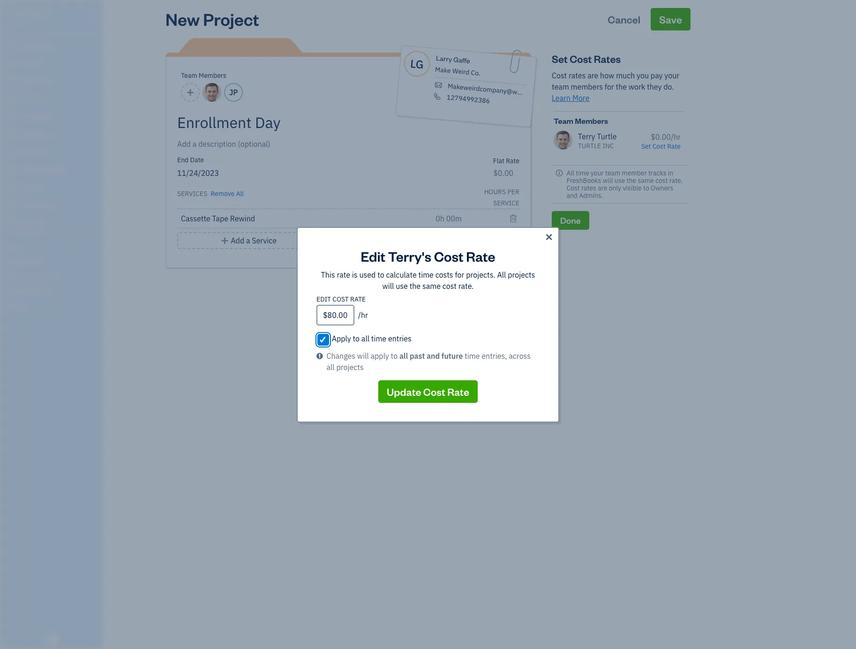 Task type: locate. For each thing, give the bounding box(es) containing it.
0 horizontal spatial use
[[396, 281, 408, 291]]

and right the past
[[427, 351, 440, 361]]

1 vertical spatial rates
[[582, 184, 597, 192]]

team members up "terry"
[[554, 116, 609, 126]]

team up add team member image
[[181, 71, 197, 80]]

rates
[[594, 52, 621, 65]]

1 horizontal spatial all
[[362, 334, 370, 343]]

1 vertical spatial team members
[[554, 116, 609, 126]]

used
[[360, 270, 376, 279]]

1 vertical spatial all
[[236, 190, 244, 198]]

costs
[[436, 270, 454, 279]]

time inside time entries, across all projects
[[465, 351, 480, 361]]

your up do.
[[665, 71, 680, 80]]

0 vertical spatial use
[[615, 176, 626, 185]]

1 horizontal spatial set
[[642, 142, 652, 151]]

will left apply
[[358, 351, 369, 361]]

1 vertical spatial use
[[396, 281, 408, 291]]

time right the future
[[465, 351, 480, 361]]

1 horizontal spatial same
[[638, 176, 654, 185]]

rate
[[351, 295, 366, 303]]

/hr up set cost rate button
[[671, 132, 681, 142]]

will
[[603, 176, 614, 185], [383, 281, 394, 291], [358, 351, 369, 361]]

1 vertical spatial members
[[575, 116, 609, 126]]

0 vertical spatial turtle
[[8, 8, 34, 18]]

member
[[623, 169, 647, 177]]

bank connections image
[[7, 288, 100, 296]]

all right info image
[[567, 169, 575, 177]]

invoice image
[[6, 94, 17, 104]]

all
[[567, 169, 575, 177], [236, 190, 244, 198], [498, 270, 507, 279]]

0 vertical spatial rate.
[[670, 176, 683, 185]]

2 vertical spatial all
[[327, 363, 335, 372]]

a
[[246, 236, 250, 245]]

remove project service image
[[509, 213, 518, 224]]

Project Description text field
[[177, 138, 435, 150]]

use
[[615, 176, 626, 185], [396, 281, 408, 291]]

0 horizontal spatial team
[[552, 82, 570, 92]]

are inside cost rates are how much you pay your team members for the work they do. learn more
[[588, 71, 599, 80]]

are left only
[[598, 184, 608, 192]]

turtle inside turtle inc owner
[[8, 8, 34, 18]]

update cost rate button
[[379, 380, 478, 403]]

set down '$0.00'
[[642, 142, 652, 151]]

owner
[[8, 19, 25, 26]]

all right projects.
[[498, 270, 507, 279]]

learn
[[552, 93, 571, 103]]

to
[[644, 184, 650, 192], [378, 270, 385, 279], [353, 334, 360, 343], [391, 351, 398, 361]]

2 vertical spatial will
[[358, 351, 369, 361]]

0 horizontal spatial members
[[199, 71, 227, 80]]

1 horizontal spatial /hr
[[671, 132, 681, 142]]

cost rates are how much you pay your team members for the work they do. learn more
[[552, 71, 680, 103]]

1 horizontal spatial projects
[[508, 270, 536, 279]]

0 horizontal spatial your
[[591, 169, 604, 177]]

time right info image
[[576, 169, 590, 177]]

0 vertical spatial are
[[588, 71, 599, 80]]

the down calculate
[[410, 281, 421, 291]]

0 vertical spatial for
[[605, 82, 615, 92]]

0 vertical spatial all
[[362, 334, 370, 343]]

1 vertical spatial set
[[642, 142, 652, 151]]

time left costs
[[419, 270, 434, 279]]

0 horizontal spatial turtle
[[8, 8, 34, 18]]

team down learn
[[554, 116, 574, 126]]

the down much
[[616, 82, 627, 92]]

1 vertical spatial inc
[[603, 142, 615, 150]]

service
[[494, 199, 520, 207]]

cost down '$0.00'
[[653, 142, 666, 151]]

1 vertical spatial for
[[455, 270, 465, 279]]

all inside the all time your team member tracks in freshbooks will use the same cost rate. cost rates are only visible to owners and admins.
[[567, 169, 575, 177]]

1 vertical spatial your
[[591, 169, 604, 177]]

1 vertical spatial team
[[606, 169, 621, 177]]

cost
[[570, 52, 592, 65], [552, 71, 567, 80], [653, 142, 666, 151], [567, 184, 580, 192], [434, 247, 464, 265], [424, 385, 446, 398]]

1 vertical spatial all
[[400, 351, 408, 361]]

edit cost rate
[[317, 295, 366, 303]]

0 vertical spatial team
[[552, 82, 570, 92]]

1 horizontal spatial rate.
[[670, 176, 683, 185]]

members
[[571, 82, 604, 92]]

0 horizontal spatial cost
[[443, 281, 457, 291]]

are
[[588, 71, 599, 80], [598, 184, 608, 192]]

the right only
[[627, 176, 637, 185]]

services remove all
[[177, 190, 244, 198]]

0 vertical spatial projects
[[508, 270, 536, 279]]

rate right flat
[[506, 157, 520, 165]]

1 horizontal spatial all
[[498, 270, 507, 279]]

visible
[[623, 184, 642, 192]]

2 horizontal spatial all
[[567, 169, 575, 177]]

turtle inc owner
[[8, 8, 49, 26]]

all inside this rate is used to calculate time costs for projects. all projects will use the same cost rate.
[[498, 270, 507, 279]]

cost up costs
[[434, 247, 464, 265]]

rates up members
[[569, 71, 586, 80]]

and
[[567, 191, 578, 200], [427, 351, 440, 361]]

freshbooks image
[[44, 634, 59, 646]]

0 vertical spatial your
[[665, 71, 680, 80]]

all down changes
[[327, 363, 335, 372]]

timer image
[[6, 166, 17, 175]]

same
[[638, 176, 654, 185], [423, 281, 441, 291]]

for down how
[[605, 82, 615, 92]]

all left the past
[[400, 351, 408, 361]]

0 horizontal spatial rate.
[[459, 281, 474, 291]]

the inside cost rates are how much you pay your team members for the work they do. learn more
[[616, 82, 627, 92]]

your up the admins. on the top of the page
[[591, 169, 604, 177]]

0 horizontal spatial for
[[455, 270, 465, 279]]

0 horizontal spatial all
[[236, 190, 244, 198]]

remove
[[211, 190, 235, 198]]

all time your team member tracks in freshbooks will use the same cost rate. cost rates are only visible to owners and admins.
[[567, 169, 683, 200]]

0 horizontal spatial team
[[181, 71, 197, 80]]

turtle up "owner"
[[8, 8, 34, 18]]

cost left in in the right of the page
[[656, 176, 668, 185]]

0 horizontal spatial projects
[[337, 363, 364, 372]]

1 horizontal spatial turtle
[[579, 142, 602, 150]]

much
[[617, 71, 636, 80]]

use inside this rate is used to calculate time costs for projects. all projects will use the same cost rate.
[[396, 281, 408, 291]]

0 horizontal spatial all
[[327, 363, 335, 372]]

1 vertical spatial are
[[598, 184, 608, 192]]

rates
[[569, 71, 586, 80], [582, 184, 597, 192]]

1 vertical spatial /hr
[[358, 310, 368, 320]]

0 vertical spatial will
[[603, 176, 614, 185]]

rate. down projects.
[[459, 281, 474, 291]]

cost inside cost rates are how much you pay your team members for the work they do. learn more
[[552, 71, 567, 80]]

turtle inside the terry turtle turtle inc
[[579, 142, 602, 150]]

all right remove
[[236, 190, 244, 198]]

cost
[[656, 176, 668, 185], [443, 281, 457, 291]]

1 horizontal spatial and
[[567, 191, 578, 200]]

team members image
[[7, 258, 100, 266]]

members
[[199, 71, 227, 80], [575, 116, 609, 126]]

1 horizontal spatial team
[[554, 116, 574, 126]]

will up the admins. on the top of the page
[[603, 176, 614, 185]]

/hr
[[671, 132, 681, 142], [358, 310, 368, 320]]

/hr down rate
[[358, 310, 368, 320]]

team up only
[[606, 169, 621, 177]]

money image
[[6, 183, 17, 193]]

apps image
[[7, 243, 100, 251]]

projects.
[[467, 270, 496, 279]]

0 horizontal spatial team members
[[181, 71, 227, 80]]

add team member image
[[186, 87, 195, 98]]

1 horizontal spatial members
[[575, 116, 609, 126]]

work
[[629, 82, 646, 92]]

in
[[669, 169, 674, 177]]

for inside this rate is used to calculate time costs for projects. all projects will use the same cost rate.
[[455, 270, 465, 279]]

will inside this rate is used to calculate time costs for projects. all projects will use the same cost rate.
[[383, 281, 394, 291]]

this rate is used to calculate time costs for projects. all projects will use the same cost rate.
[[321, 270, 536, 291]]

projects right projects.
[[508, 270, 536, 279]]

for right costs
[[455, 270, 465, 279]]

/hr inside $0.00 /hr set cost rate
[[671, 132, 681, 142]]

team
[[552, 82, 570, 92], [606, 169, 621, 177]]

0 vertical spatial the
[[616, 82, 627, 92]]

check image
[[319, 335, 327, 344]]

1 horizontal spatial use
[[615, 176, 626, 185]]

end
[[177, 156, 189, 164]]

1 vertical spatial projects
[[337, 363, 364, 372]]

turtle down "terry"
[[579, 142, 602, 150]]

0 horizontal spatial will
[[358, 351, 369, 361]]

turtle
[[598, 132, 617, 141]]

set up learn
[[552, 52, 568, 65]]

add a service
[[231, 236, 277, 245]]

1 vertical spatial cost
[[443, 281, 457, 291]]

for inside cost rates are how much you pay your team members for the work they do. learn more
[[605, 82, 615, 92]]

0 vertical spatial rates
[[569, 71, 586, 80]]

rate. right 'tracks'
[[670, 176, 683, 185]]

0 vertical spatial inc
[[36, 8, 49, 18]]

apply to all time entries
[[332, 334, 412, 343]]

set inside $0.00 /hr set cost rate
[[642, 142, 652, 151]]

1 vertical spatial will
[[383, 281, 394, 291]]

0 vertical spatial cost
[[656, 176, 668, 185]]

cost inside this rate is used to calculate time costs for projects. all projects will use the same cost rate.
[[443, 281, 457, 291]]

for
[[605, 82, 615, 92], [455, 270, 465, 279]]

will down calculate
[[383, 281, 394, 291]]

rates inside cost rates are how much you pay your team members for the work they do. learn more
[[569, 71, 586, 80]]

1 vertical spatial turtle
[[579, 142, 602, 150]]

1 horizontal spatial for
[[605, 82, 615, 92]]

projects
[[508, 270, 536, 279], [337, 363, 364, 372]]

0 horizontal spatial /hr
[[358, 310, 368, 320]]

cost inside $0.00 /hr set cost rate
[[653, 142, 666, 151]]

0h 00m text field
[[436, 214, 463, 223]]

the inside this rate is used to calculate time costs for projects. all projects will use the same cost rate.
[[410, 281, 421, 291]]

and down the freshbooks
[[567, 191, 578, 200]]

0 vertical spatial team members
[[181, 71, 227, 80]]

the
[[616, 82, 627, 92], [627, 176, 637, 185], [410, 281, 421, 291]]

rate down '$0.00'
[[668, 142, 681, 151]]

all right apply
[[362, 334, 370, 343]]

edit
[[317, 295, 331, 303]]

1 horizontal spatial inc
[[603, 142, 615, 150]]

0 vertical spatial all
[[567, 169, 575, 177]]

are inside the all time your team member tracks in freshbooks will use the same cost rate. cost rates are only visible to owners and admins.
[[598, 184, 608, 192]]

cost
[[333, 295, 349, 303]]

inc inside turtle inc owner
[[36, 8, 49, 18]]

settings image
[[7, 303, 100, 311]]

projects inside time entries, across all projects
[[337, 363, 364, 372]]

2 vertical spatial the
[[410, 281, 421, 291]]

rate.
[[670, 176, 683, 185], [459, 281, 474, 291]]

hours per service
[[485, 188, 520, 207]]

expense image
[[6, 130, 17, 139]]

1 horizontal spatial your
[[665, 71, 680, 80]]

cost up done
[[567, 184, 580, 192]]

add a service button
[[177, 232, 320, 249]]

are up members
[[588, 71, 599, 80]]

1 horizontal spatial cost
[[656, 176, 668, 185]]

Project Name text field
[[177, 113, 435, 132]]

1 vertical spatial same
[[423, 281, 441, 291]]

apply
[[332, 334, 351, 343]]

0 horizontal spatial same
[[423, 281, 441, 291]]

cost up learn
[[552, 71, 567, 80]]

rates left only
[[582, 184, 597, 192]]

client image
[[6, 59, 17, 68]]

0 vertical spatial members
[[199, 71, 227, 80]]

1 vertical spatial and
[[427, 351, 440, 361]]

use inside the all time your team member tracks in freshbooks will use the same cost rate. cost rates are only visible to owners and admins.
[[615, 176, 626, 185]]

turtle
[[8, 8, 34, 18], [579, 142, 602, 150]]

cost left rates
[[570, 52, 592, 65]]

0 horizontal spatial inc
[[36, 8, 49, 18]]

team members up add team member image
[[181, 71, 227, 80]]

cancel
[[608, 13, 641, 26]]

1 vertical spatial the
[[627, 176, 637, 185]]

1 vertical spatial rate.
[[459, 281, 474, 291]]

1 horizontal spatial will
[[383, 281, 394, 291]]

2 vertical spatial all
[[498, 270, 507, 279]]

time
[[576, 169, 590, 177], [419, 270, 434, 279], [372, 334, 387, 343], [465, 351, 480, 361]]

apply
[[371, 351, 389, 361]]

team up learn
[[552, 82, 570, 92]]

0 vertical spatial /hr
[[671, 132, 681, 142]]

cost down costs
[[443, 281, 457, 291]]

projects down changes
[[337, 363, 364, 372]]

time inside this rate is used to calculate time costs for projects. all projects will use the same cost rate.
[[419, 270, 434, 279]]

Amount (USD) text field
[[494, 168, 514, 178]]

cost inside the all time your team member tracks in freshbooks will use the same cost rate. cost rates are only visible to owners and admins.
[[656, 176, 668, 185]]

team inside the all time your team member tracks in freshbooks will use the same cost rate. cost rates are only visible to owners and admins.
[[606, 169, 621, 177]]

rate inside button
[[448, 385, 470, 398]]

0 vertical spatial and
[[567, 191, 578, 200]]

inc
[[36, 8, 49, 18], [603, 142, 615, 150]]

chart image
[[6, 201, 17, 211]]

rate down the future
[[448, 385, 470, 398]]

2 horizontal spatial will
[[603, 176, 614, 185]]

all
[[362, 334, 370, 343], [400, 351, 408, 361], [327, 363, 335, 372]]

exclamationcircle image
[[317, 350, 323, 362]]

your
[[665, 71, 680, 80], [591, 169, 604, 177]]

0 horizontal spatial and
[[427, 351, 440, 361]]

1 horizontal spatial team
[[606, 169, 621, 177]]

dashboard image
[[6, 41, 17, 50]]

time inside the all time your team member tracks in freshbooks will use the same cost rate. cost rates are only visible to owners and admins.
[[576, 169, 590, 177]]

rate. inside this rate is used to calculate time costs for projects. all projects will use the same cost rate.
[[459, 281, 474, 291]]

rate
[[668, 142, 681, 151], [506, 157, 520, 165], [467, 247, 496, 265], [448, 385, 470, 398]]

0 vertical spatial same
[[638, 176, 654, 185]]

plus image
[[221, 235, 229, 246]]

admins.
[[580, 191, 604, 200]]

0 horizontal spatial set
[[552, 52, 568, 65]]

cancel button
[[600, 8, 650, 31]]

cost right update
[[424, 385, 446, 398]]

calculate
[[386, 270, 417, 279]]

services
[[177, 190, 207, 198]]

rate up projects.
[[467, 247, 496, 265]]



Task type: vqa. For each thing, say whether or not it's contained in the screenshot.
Cost inside the $0.00 /hr Set Cost Rate
yes



Task type: describe. For each thing, give the bounding box(es) containing it.
$0.00 /hr set cost rate
[[642, 132, 681, 151]]

terry
[[579, 132, 596, 141]]

freshbooks
[[567, 176, 602, 185]]

time up apply
[[372, 334, 387, 343]]

only
[[609, 184, 622, 192]]

cassette
[[181, 214, 211, 223]]

date
[[190, 156, 204, 164]]

edit terry's cost rate
[[361, 247, 496, 265]]

rates inside the all time your team member tracks in freshbooks will use the same cost rate. cost rates are only visible to owners and admins.
[[582, 184, 597, 192]]

entries
[[389, 334, 412, 343]]

update
[[387, 385, 422, 398]]

save
[[660, 13, 683, 26]]

your inside cost rates are how much you pay your team members for the work they do. learn more
[[665, 71, 680, 80]]

project
[[203, 8, 259, 30]]

rate
[[337, 270, 351, 279]]

the inside the all time your team member tracks in freshbooks will use the same cost rate. cost rates are only visible to owners and admins.
[[627, 176, 637, 185]]

remove all button
[[209, 186, 244, 199]]

and inside the all time your team member tracks in freshbooks will use the same cost rate. cost rates are only visible to owners and admins.
[[567, 191, 578, 200]]

is
[[352, 270, 358, 279]]

add
[[231, 236, 245, 245]]

set cost rate button
[[642, 142, 681, 151]]

flat rate
[[494, 157, 520, 165]]

set cost rates
[[552, 52, 621, 65]]

per
[[508, 188, 520, 196]]

you
[[637, 71, 650, 80]]

done
[[561, 215, 581, 226]]

owners
[[651, 184, 674, 192]]

project image
[[6, 148, 17, 157]]

edit
[[361, 247, 386, 265]]

1 vertical spatial team
[[554, 116, 574, 126]]

same inside this rate is used to calculate time costs for projects. all projects will use the same cost rate.
[[423, 281, 441, 291]]

projects inside this rate is used to calculate time costs for projects. all projects will use the same cost rate.
[[508, 270, 536, 279]]

across
[[509, 351, 531, 361]]

learn more link
[[552, 93, 590, 103]]

entries,
[[482, 351, 508, 361]]

estimate image
[[6, 76, 17, 86]]

rate inside $0.00 /hr set cost rate
[[668, 142, 681, 151]]

cassette tape rewind
[[181, 214, 255, 223]]

end date
[[177, 156, 204, 164]]

$0.00
[[651, 132, 671, 142]]

/hr inside the edit terry's cost rate dialog
[[358, 310, 368, 320]]

terry's
[[388, 247, 432, 265]]

pay
[[651, 71, 663, 80]]

1 horizontal spatial team members
[[554, 116, 609, 126]]

hours
[[485, 188, 506, 196]]

flat
[[494, 157, 505, 165]]

time entries, across all projects
[[327, 351, 531, 372]]

changes
[[327, 351, 356, 361]]

your inside the all time your team member tracks in freshbooks will use the same cost rate. cost rates are only visible to owners and admins.
[[591, 169, 604, 177]]

service
[[252, 236, 277, 245]]

main element
[[0, 0, 127, 649]]

2 horizontal spatial all
[[400, 351, 408, 361]]

cost inside button
[[424, 385, 446, 398]]

new
[[166, 8, 200, 30]]

will inside the all time your team member tracks in freshbooks will use the same cost rate. cost rates are only visible to owners and admins.
[[603, 176, 614, 185]]

items and services image
[[7, 273, 100, 281]]

rate. inside the all time your team member tracks in freshbooks will use the same cost rate. cost rates are only visible to owners and admins.
[[670, 176, 683, 185]]

past
[[410, 351, 425, 361]]

same inside the all time your team member tracks in freshbooks will use the same cost rate. cost rates are only visible to owners and admins.
[[638, 176, 654, 185]]

edit terry's cost rate dialog
[[0, 216, 857, 434]]

all inside time entries, across all projects
[[327, 363, 335, 372]]

terry turtle turtle inc
[[579, 132, 617, 150]]

how
[[601, 71, 615, 80]]

report image
[[6, 219, 17, 229]]

update cost rate
[[387, 385, 470, 398]]

End date in  format text field
[[177, 168, 349, 178]]

save button
[[651, 8, 691, 31]]

cost inside the all time your team member tracks in freshbooks will use the same cost rate. cost rates are only visible to owners and admins.
[[567, 184, 580, 192]]

more
[[573, 93, 590, 103]]

close image
[[545, 232, 554, 243]]

rewind
[[230, 214, 255, 223]]

changes will apply to all past and future
[[327, 351, 463, 361]]

future
[[442, 351, 463, 361]]

do.
[[664, 82, 675, 92]]

they
[[648, 82, 662, 92]]

tracks
[[649, 169, 667, 177]]

to inside the all time your team member tracks in freshbooks will use the same cost rate. cost rates are only visible to owners and admins.
[[644, 184, 650, 192]]

jp
[[229, 88, 238, 97]]

payment image
[[6, 112, 17, 122]]

Amount (USD) text field
[[317, 305, 355, 325]]

done button
[[552, 211, 590, 230]]

team inside cost rates are how much you pay your team members for the work they do. learn more
[[552, 82, 570, 92]]

0 vertical spatial set
[[552, 52, 568, 65]]

and inside the edit terry's cost rate dialog
[[427, 351, 440, 361]]

to inside this rate is used to calculate time costs for projects. all projects will use the same cost rate.
[[378, 270, 385, 279]]

tape
[[212, 214, 229, 223]]

inc inside the terry turtle turtle inc
[[603, 142, 615, 150]]

this
[[321, 270, 335, 279]]

info image
[[556, 169, 564, 177]]

new project
[[166, 8, 259, 30]]

0 vertical spatial team
[[181, 71, 197, 80]]



